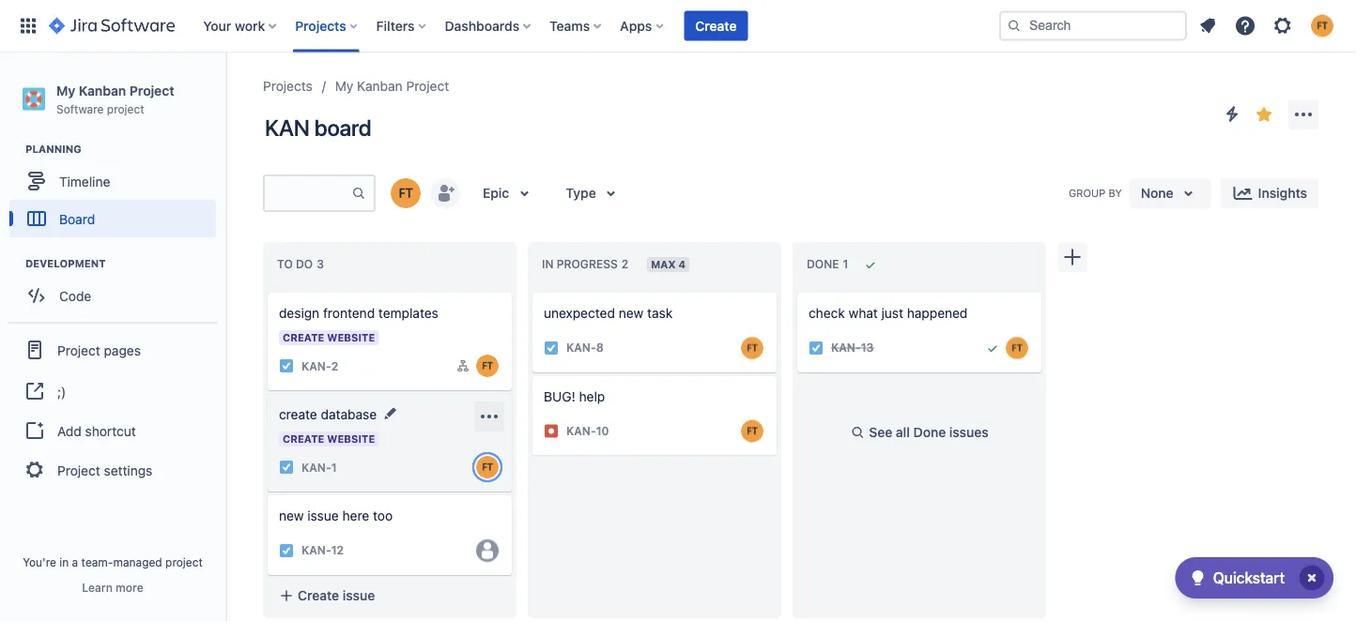 Task type: locate. For each thing, give the bounding box(es) containing it.
managed
[[113, 556, 162, 569]]

here
[[342, 509, 370, 524]]

0 vertical spatial create
[[696, 18, 737, 33]]

0 of 1 child issues complete image
[[456, 359, 471, 374]]

10
[[596, 425, 609, 438]]

my inside my kanban project software project
[[56, 83, 75, 98]]

board
[[59, 211, 95, 227]]

0 horizontal spatial project
[[107, 102, 144, 115]]

board link
[[9, 200, 216, 238]]

issues
[[950, 425, 989, 440]]

create column image
[[1062, 246, 1084, 269]]

kan-13 link
[[832, 340, 874, 356]]

task image for kan-1
[[279, 460, 294, 475]]

star kan board image
[[1253, 103, 1276, 126]]

create right apps popup button
[[696, 18, 737, 33]]

project right "managed" at the bottom left of page
[[165, 556, 203, 569]]

team-
[[81, 556, 113, 569]]

2 horizontal spatial task image
[[809, 341, 824, 356]]

1 horizontal spatial create
[[696, 18, 737, 33]]

create issue image up check
[[786, 280, 809, 303]]

type
[[566, 186, 596, 201]]

0 horizontal spatial done
[[807, 258, 839, 271]]

create issue image
[[257, 280, 279, 303], [786, 280, 809, 303], [257, 381, 279, 404], [257, 483, 279, 505]]

project down add
[[57, 463, 100, 479]]

0 horizontal spatial kanban
[[79, 83, 126, 98]]

my up the software
[[56, 83, 75, 98]]

done right all
[[914, 425, 946, 440]]

create down kan-12 link
[[298, 588, 339, 604]]

create inside primary element
[[696, 18, 737, 33]]

max 4
[[651, 259, 686, 271]]

kan-1
[[302, 461, 337, 474]]

more
[[116, 582, 143, 595]]

0 vertical spatial project
[[107, 102, 144, 115]]

project inside project pages link
[[57, 343, 100, 358]]

0 horizontal spatial assignee: funky town image
[[476, 457, 499, 479]]

0 horizontal spatial my
[[56, 83, 75, 98]]

epic button
[[472, 179, 547, 209]]

you're in a team-managed project
[[23, 556, 203, 569]]

kan-2
[[302, 360, 338, 373]]

task image for kan-12
[[279, 544, 294, 559]]

timeline
[[59, 174, 110, 189]]

create issue image down to
[[257, 280, 279, 303]]

new left task
[[619, 306, 644, 321]]

issue down 12
[[343, 588, 375, 604]]

create issue image up new issue here too
[[257, 483, 279, 505]]

1 horizontal spatial project
[[165, 556, 203, 569]]

project right the software
[[107, 102, 144, 115]]

too
[[373, 509, 393, 524]]

4
[[679, 259, 686, 271]]

my for my kanban project
[[335, 78, 354, 94]]

1 vertical spatial issue
[[343, 588, 375, 604]]

to do element
[[277, 258, 328, 271]]

1 vertical spatial projects
[[263, 78, 313, 94]]

banner
[[0, 0, 1357, 53]]

create for create
[[696, 18, 737, 33]]

my kanban project software project
[[56, 83, 174, 115]]

0 vertical spatial task image
[[279, 460, 294, 475]]

project settings link
[[8, 450, 218, 492]]

1 horizontal spatial task image
[[544, 341, 559, 356]]

done up check
[[807, 258, 839, 271]]

apps button
[[615, 11, 671, 41]]

quickstart button
[[1176, 558, 1334, 599]]

group
[[8, 322, 218, 497]]

13
[[861, 342, 874, 355]]

design
[[279, 306, 320, 321]]

pages
[[104, 343, 141, 358]]

0 vertical spatial projects
[[295, 18, 346, 33]]

issue left here in the bottom of the page
[[308, 509, 339, 524]]

kanban inside my kanban project link
[[357, 78, 403, 94]]

insights button
[[1221, 179, 1319, 209]]

projects for projects dropdown button
[[295, 18, 346, 33]]

your profile and settings image
[[1312, 15, 1334, 37]]

task image left kan-13 link
[[809, 341, 824, 356]]

kan- down unexpected
[[567, 342, 596, 355]]

0 of 1 child issues complete image
[[456, 359, 471, 374]]

kan- down new issue here too
[[302, 545, 331, 558]]

new up kan-12
[[279, 509, 304, 524]]

create issue image for new issue here too
[[257, 483, 279, 505]]

kan
[[265, 115, 310, 141]]

unexpected new task
[[544, 306, 673, 321]]

2
[[331, 360, 338, 373]]

1 horizontal spatial new
[[619, 306, 644, 321]]

planning group
[[9, 142, 225, 244]]

0 horizontal spatial issue
[[308, 509, 339, 524]]

task image
[[544, 341, 559, 356], [809, 341, 824, 356], [279, 359, 294, 374]]

kan-12 link
[[302, 543, 344, 559]]

project inside my kanban project software project
[[107, 102, 144, 115]]

1 task image from the top
[[279, 460, 294, 475]]

assignee: funky town image for unexpected new task
[[741, 337, 764, 360]]

projects up projects link
[[295, 18, 346, 33]]

edit summary image
[[379, 402, 402, 425]]

my kanban project link
[[335, 75, 449, 98]]

development group
[[9, 257, 225, 321]]

database
[[321, 407, 377, 423]]

my up board
[[335, 78, 354, 94]]

issue inside button
[[343, 588, 375, 604]]

kan- for unexpected new task
[[567, 342, 596, 355]]

task image left kan-8 link
[[544, 341, 559, 356]]

your work
[[203, 18, 265, 33]]

work
[[235, 18, 265, 33]]

type button
[[555, 179, 634, 209]]

help
[[579, 389, 605, 405]]

0 vertical spatial assignee: funky town image
[[1006, 337, 1029, 360]]

kan- up new issue here too
[[302, 461, 331, 474]]

2 task image from the top
[[279, 544, 294, 559]]

task image left kan-12 link
[[279, 544, 294, 559]]

group
[[1069, 187, 1106, 199]]

create issue image up the create
[[257, 381, 279, 404]]

to do
[[277, 258, 313, 271]]

my kanban project
[[335, 78, 449, 94]]

project
[[107, 102, 144, 115], [165, 556, 203, 569]]

kan-12
[[302, 545, 344, 558]]

kan-8 link
[[567, 340, 604, 356]]

group by
[[1069, 187, 1123, 199]]

done
[[807, 258, 839, 271], [914, 425, 946, 440]]

settings image
[[1272, 15, 1295, 37]]

done image
[[986, 341, 1001, 356], [986, 341, 1001, 356]]

project pages link
[[8, 330, 218, 371]]

issue for create
[[343, 588, 375, 604]]

kan- for new issue here too
[[302, 545, 331, 558]]

add shortcut
[[57, 424, 136, 439]]

banner containing your work
[[0, 0, 1357, 53]]

board
[[314, 115, 371, 141]]

1 vertical spatial create
[[298, 588, 339, 604]]

projects
[[295, 18, 346, 33], [263, 78, 313, 94]]

kan-13
[[832, 342, 874, 355]]

development image
[[3, 253, 25, 275]]

1 vertical spatial task image
[[279, 544, 294, 559]]

task image left kan-1 link
[[279, 460, 294, 475]]

project
[[406, 78, 449, 94], [129, 83, 174, 98], [57, 343, 100, 358], [57, 463, 100, 479]]

progress
[[557, 258, 618, 271]]

0 vertical spatial done
[[807, 258, 839, 271]]

kanban for my kanban project software project
[[79, 83, 126, 98]]

projects inside dropdown button
[[295, 18, 346, 33]]

kan-10
[[567, 425, 609, 438]]

task image
[[279, 460, 294, 475], [279, 544, 294, 559]]

project left pages
[[57, 343, 100, 358]]

1 vertical spatial new
[[279, 509, 304, 524]]

search image
[[1007, 18, 1022, 33]]

software
[[56, 102, 104, 115]]

my
[[335, 78, 354, 94], [56, 83, 75, 98]]

issue
[[308, 509, 339, 524], [343, 588, 375, 604]]

kanban
[[357, 78, 403, 94], [79, 83, 126, 98]]

create for create issue
[[298, 588, 339, 604]]

learn
[[82, 582, 113, 595]]

8
[[596, 342, 604, 355]]

kanban inside my kanban project software project
[[79, 83, 126, 98]]

jira software image
[[49, 15, 175, 37], [49, 15, 175, 37]]

1 horizontal spatial done
[[914, 425, 946, 440]]

1 horizontal spatial assignee: funky town image
[[1006, 337, 1029, 360]]

0 vertical spatial new
[[619, 306, 644, 321]]

create issue image for check what just happened
[[786, 280, 809, 303]]

0 vertical spatial issue
[[308, 509, 339, 524]]

1 horizontal spatial kanban
[[357, 78, 403, 94]]

assignee: funky town image
[[741, 337, 764, 360], [476, 355, 499, 378], [741, 421, 764, 443]]

project down 'filters' "dropdown button"
[[406, 78, 449, 94]]

0 horizontal spatial new
[[279, 509, 304, 524]]

assignee: funky town image
[[1006, 337, 1029, 360], [476, 457, 499, 479]]

kanban up the software
[[79, 83, 126, 98]]

templates
[[379, 306, 439, 321]]

Search field
[[1000, 11, 1188, 41]]

1 horizontal spatial my
[[335, 78, 354, 94]]

kan- right bug icon
[[567, 425, 596, 438]]

task image for check what just happened
[[809, 341, 824, 356]]

kan- down what
[[832, 342, 861, 355]]

kan- up create database
[[302, 360, 331, 373]]

done element
[[807, 258, 852, 271]]

create issue
[[298, 588, 375, 604]]

kanban up board
[[357, 78, 403, 94]]

kan- for check what just happened
[[832, 342, 861, 355]]

check image
[[1187, 568, 1210, 590]]

kan- for bug! help
[[567, 425, 596, 438]]

add people image
[[434, 182, 457, 205]]

planning image
[[3, 138, 25, 161]]

create button
[[684, 11, 748, 41]]

1 horizontal spatial issue
[[343, 588, 375, 604]]

0 horizontal spatial create
[[298, 588, 339, 604]]

appswitcher icon image
[[17, 15, 39, 37]]

just
[[882, 306, 904, 321]]

project left sidebar navigation image
[[129, 83, 174, 98]]

project settings
[[57, 463, 153, 479]]

in progress element
[[542, 258, 633, 271]]

projects up "kan"
[[263, 78, 313, 94]]

task image left the kan-2 link
[[279, 359, 294, 374]]



Task type: describe. For each thing, give the bounding box(es) containing it.
funky town image
[[391, 179, 421, 209]]

more image
[[1293, 103, 1315, 126]]

filters
[[376, 18, 415, 33]]

project pages
[[57, 343, 141, 358]]

none
[[1141, 186, 1174, 201]]

;)
[[57, 384, 66, 400]]

primary element
[[11, 0, 1000, 52]]

kan-8
[[567, 342, 604, 355]]

task
[[647, 306, 673, 321]]

epic
[[483, 186, 509, 201]]

projects link
[[263, 75, 313, 98]]

sidebar navigation image
[[205, 75, 246, 113]]

1 vertical spatial done
[[914, 425, 946, 440]]

project inside my kanban project link
[[406, 78, 449, 94]]

projects for projects link
[[263, 78, 313, 94]]

your
[[203, 18, 231, 33]]

check
[[809, 306, 845, 321]]

task image for unexpected new task
[[544, 341, 559, 356]]

apps
[[620, 18, 652, 33]]

all
[[896, 425, 910, 440]]

more actions for kan-1 create database image
[[478, 406, 501, 428]]

by
[[1109, 187, 1123, 199]]

in progress
[[542, 258, 618, 271]]

code
[[59, 288, 91, 304]]

your work button
[[198, 11, 284, 41]]

unexpected
[[544, 306, 615, 321]]

in
[[59, 556, 69, 569]]

check what just happened
[[809, 306, 968, 321]]

1 vertical spatial assignee: funky town image
[[476, 457, 499, 479]]

create database
[[279, 407, 377, 423]]

learn more button
[[82, 581, 143, 596]]

0 horizontal spatial task image
[[279, 359, 294, 374]]

bug! help
[[544, 389, 605, 405]]

issue for new
[[308, 509, 339, 524]]

what
[[849, 306, 878, 321]]

assignee: funky town image for bug! help
[[741, 421, 764, 443]]

in
[[542, 258, 554, 271]]

Search this board text field
[[265, 177, 351, 210]]

projects button
[[290, 11, 365, 41]]

create
[[279, 407, 317, 423]]

design frontend templates
[[279, 306, 439, 321]]

quickstart
[[1214, 570, 1285, 588]]

filters button
[[371, 11, 434, 41]]

teams button
[[544, 11, 609, 41]]

12
[[331, 545, 344, 558]]

shortcut
[[85, 424, 136, 439]]

timeline link
[[9, 163, 216, 200]]

new issue here too
[[279, 509, 393, 524]]

code link
[[9, 277, 216, 315]]

unassigned image
[[476, 540, 499, 563]]

automations menu button icon image
[[1221, 103, 1244, 125]]

none button
[[1130, 179, 1212, 209]]

help image
[[1235, 15, 1257, 37]]

bug!
[[544, 389, 576, 405]]

project inside project settings link
[[57, 463, 100, 479]]

max
[[651, 259, 676, 271]]

do
[[296, 258, 313, 271]]

insights
[[1259, 186, 1308, 201]]

development
[[25, 258, 106, 270]]

create issue image
[[521, 280, 544, 303]]

add
[[57, 424, 82, 439]]

kan-10 link
[[567, 424, 609, 440]]

insights image
[[1232, 182, 1255, 205]]

dismiss quickstart image
[[1298, 564, 1328, 594]]

group containing project pages
[[8, 322, 218, 497]]

notifications image
[[1197, 15, 1220, 37]]

kan-2 link
[[302, 358, 338, 374]]

bug image
[[544, 424, 559, 439]]

dashboards button
[[439, 11, 539, 41]]

planning
[[25, 143, 82, 156]]

kanban for my kanban project
[[357, 78, 403, 94]]

learn more
[[82, 582, 143, 595]]

;) link
[[8, 371, 218, 413]]

dashboards
[[445, 18, 520, 33]]

1 vertical spatial project
[[165, 556, 203, 569]]

see
[[869, 425, 893, 440]]

create issue image for design frontend templates
[[257, 280, 279, 303]]

add shortcut button
[[8, 413, 218, 450]]

my for my kanban project software project
[[56, 83, 75, 98]]

happened
[[907, 306, 968, 321]]

a
[[72, 556, 78, 569]]

to
[[277, 258, 293, 271]]

see all done issues
[[869, 425, 989, 440]]

see all done issues link
[[839, 422, 1000, 444]]

project inside my kanban project software project
[[129, 83, 174, 98]]

create issue button
[[268, 580, 512, 613]]

1
[[331, 461, 337, 474]]

frontend
[[323, 306, 375, 321]]



Task type: vqa. For each thing, say whether or not it's contained in the screenshot.
UNASSIGNED icon associated with KAN-1
no



